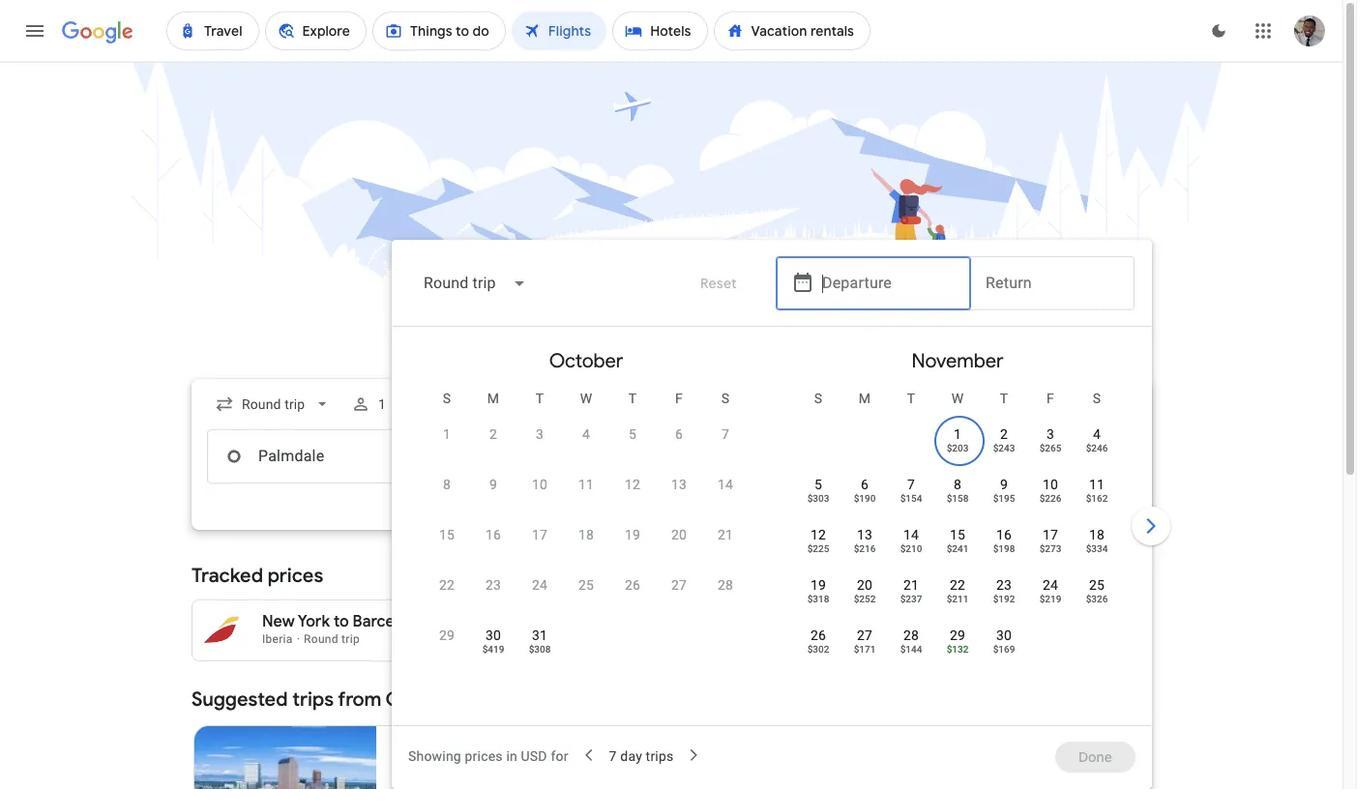 Task type: locate. For each thing, give the bounding box(es) containing it.
tue, nov 21 element
[[903, 576, 919, 595]]

7 day trips
[[609, 748, 674, 764]]

25 up ', 326 us dollars' "element"
[[1089, 577, 1105, 593]]

york up cheapest flight
[[781, 612, 814, 632]]

12 down 5 button
[[625, 477, 640, 492]]

wed, oct 18 element
[[578, 525, 594, 545]]

thu, nov 16 element
[[996, 525, 1012, 545]]

2 up $243
[[1000, 427, 1008, 442]]

tue, nov 7 element
[[907, 475, 915, 494]]

30 up the , 169 us dollars element at the bottom
[[996, 628, 1012, 643]]

1 horizontal spatial 5
[[814, 477, 822, 492]]

5 $303
[[807, 477, 829, 504]]

grid
[[400, 335, 1143, 737]]

2 round from the left
[[839, 633, 874, 646]]

prices left in
[[465, 748, 503, 764]]

sun, nov 5 element
[[814, 475, 822, 494]]

1 15 from the left
[[439, 527, 455, 543]]

23
[[486, 577, 501, 593], [996, 577, 1012, 593]]

0 vertical spatial prices
[[268, 564, 323, 588]]

barcelona left sun, oct 29 "element"
[[353, 612, 425, 632]]

2 left tue, oct 3 element
[[489, 427, 497, 442]]

2 horizontal spatial 1
[[954, 427, 962, 442]]

0 horizontal spatial prices
[[268, 564, 323, 588]]

0 vertical spatial trips
[[292, 688, 334, 712]]

tue, oct 31 element
[[532, 626, 548, 645]]

9 $195
[[993, 477, 1015, 504]]

9 button
[[470, 475, 517, 521]]

0 horizontal spatial 4
[[582, 427, 590, 442]]

0 vertical spatial 5
[[629, 427, 637, 442]]

0 horizontal spatial 3
[[536, 427, 544, 442]]

28
[[718, 577, 733, 593], [903, 628, 919, 643]]

, 226 us dollars element
[[1040, 493, 1062, 504]]

19
[[625, 527, 640, 543], [811, 577, 826, 593]]

, 190 us dollars element
[[854, 493, 876, 504]]

1 horizontal spatial to
[[896, 612, 911, 632]]

0 horizontal spatial 20
[[671, 527, 687, 543]]

21 up , 237 us dollars element
[[903, 577, 919, 593]]

0 horizontal spatial round
[[304, 633, 338, 646]]

0 horizontal spatial 21
[[718, 527, 733, 543]]

s
[[443, 391, 451, 406], [721, 391, 730, 406], [814, 391, 822, 406], [1093, 391, 1101, 406]]

$243
[[993, 443, 1015, 454]]

0 horizontal spatial 12
[[625, 477, 640, 492]]

round trip down new york to barcelona
[[304, 633, 360, 646]]

2 york from the left
[[781, 612, 814, 632]]

sat, oct 21 element
[[718, 525, 733, 545]]

s up sun, oct 1 element
[[443, 391, 451, 406]]

1 16 from the left
[[486, 527, 501, 543]]

prices
[[268, 564, 323, 588], [465, 748, 503, 764]]

26
[[625, 577, 640, 593], [811, 628, 826, 643]]

2 inside 2 $243
[[1000, 427, 1008, 442]]

mon, oct 23 element
[[486, 576, 501, 595]]

mon, nov 6 element
[[861, 475, 869, 494]]

$334
[[1086, 544, 1108, 554]]

fri, nov 10 element
[[1043, 475, 1058, 494]]

sat, oct 14 element
[[718, 475, 733, 494]]

1 horizontal spatial prices
[[465, 748, 503, 764]]

round trip down new york or newark to barcelona
[[839, 633, 895, 646]]

1 vertical spatial 20
[[857, 577, 873, 593]]

10 inside the 10 $226
[[1043, 477, 1058, 492]]

to up suggested trips from charlotte
[[334, 612, 349, 632]]

t up the thu, nov 2 element
[[1000, 391, 1008, 406]]

york for to
[[298, 612, 330, 632]]

round down new york to barcelona
[[304, 633, 338, 646]]

4 for 4 $246
[[1093, 427, 1101, 442]]

19 button
[[609, 525, 656, 572]]

29 $132
[[947, 628, 969, 655]]

None field
[[408, 260, 542, 307], [207, 387, 340, 422], [408, 260, 542, 307], [207, 387, 340, 422]]

9 inside button
[[489, 477, 497, 492]]

22 up , 211 us dollars element
[[950, 577, 965, 593]]

18 down 11 button
[[578, 527, 594, 543]]

25 down 18 button
[[578, 577, 594, 593]]

2 9 from the left
[[1000, 477, 1008, 492]]

prices inside flight search field
[[465, 748, 503, 764]]

27 inside button
[[671, 577, 687, 593]]

1 11 from the left
[[578, 477, 594, 492]]

row containing 15
[[424, 517, 749, 572]]

1 horizontal spatial 24
[[1043, 577, 1058, 593]]

round down newark
[[839, 633, 874, 646]]

2 22 from the left
[[950, 577, 965, 593]]

f inside october row group
[[675, 391, 683, 406]]

2 round trip from the left
[[839, 633, 895, 646]]

0 horizontal spatial 10
[[532, 477, 548, 492]]

4 inside button
[[582, 427, 590, 442]]

tue, oct 17 element
[[532, 525, 548, 545]]

2 15 from the left
[[950, 527, 965, 543]]

1 horizontal spatial 29
[[950, 628, 965, 643]]

t up thu, oct 5 element
[[628, 391, 637, 406]]

0 horizontal spatial 27
[[671, 577, 687, 593]]

, 219 us dollars element
[[1040, 594, 1062, 605]]

10 inside button
[[532, 477, 548, 492]]

24
[[532, 577, 548, 593], [1043, 577, 1058, 593]]

0 horizontal spatial 28
[[718, 577, 733, 593]]

13 down the 6 button
[[671, 477, 687, 492]]

8 inside 8 $158
[[954, 477, 962, 492]]

21 $237
[[900, 577, 922, 605]]

trip
[[342, 633, 360, 646], [877, 633, 895, 646]]

10 down 3 button
[[532, 477, 548, 492]]

17 for 17 $273
[[1043, 527, 1058, 543]]

$192
[[993, 594, 1015, 605]]

21 for 21
[[718, 527, 733, 543]]

2 button
[[470, 425, 517, 471]]

1 s from the left
[[443, 391, 451, 406]]

1 23 from the left
[[486, 577, 501, 593]]

14 for 14
[[718, 477, 733, 492]]

1 8 from the left
[[443, 477, 451, 492]]

24 for 24
[[532, 577, 548, 593]]

1 3 from the left
[[536, 427, 544, 442]]

1 horizontal spatial 10
[[1043, 477, 1058, 492]]

w inside october row group
[[580, 391, 592, 406]]

new for new york or newark to barcelona
[[746, 612, 778, 632]]

2 16 from the left
[[996, 527, 1012, 543]]

3 right mon, oct 2 element
[[536, 427, 544, 442]]

17 inside button
[[532, 527, 548, 543]]

15 button
[[424, 525, 470, 572]]

sun, nov 26 element
[[811, 626, 826, 645]]

1 horizontal spatial 12
[[811, 527, 826, 543]]

1 vertical spatial 14
[[903, 527, 919, 543]]

5 up "$303"
[[814, 477, 822, 492]]

0 horizontal spatial to
[[334, 612, 349, 632]]

30 inside 30 $169
[[996, 628, 1012, 643]]

2 25 from the left
[[1089, 577, 1105, 593]]

1 horizontal spatial 15
[[950, 527, 965, 543]]

9 down 2 button
[[489, 477, 497, 492]]

1 horizontal spatial 20
[[857, 577, 873, 593]]

19 down 12 button
[[625, 527, 640, 543]]

30 $169
[[993, 628, 1015, 655]]

24 $219
[[1040, 577, 1062, 605]]

6 right thu, oct 5 element
[[675, 427, 683, 442]]

14 $210
[[900, 527, 922, 554]]

1 horizontal spatial 14
[[903, 527, 919, 543]]

15 for 15 $241
[[950, 527, 965, 543]]

f up fri, oct 6 "element"
[[675, 391, 683, 406]]

20 inside '20 $252'
[[857, 577, 873, 593]]

2 inside button
[[489, 427, 497, 442]]

round
[[304, 633, 338, 646], [839, 633, 874, 646]]

0 horizontal spatial 17
[[532, 527, 548, 543]]

0 horizontal spatial 16
[[486, 527, 501, 543]]

row containing 8
[[424, 466, 749, 521]]

17
[[532, 527, 548, 543], [1043, 527, 1058, 543]]

21
[[718, 527, 733, 543], [903, 577, 919, 593]]

16 up ", 198 us dollars" element at the right bottom
[[996, 527, 1012, 543]]

october
[[549, 349, 623, 373]]

m for october
[[487, 391, 499, 406]]

7 for 7 $154
[[907, 477, 915, 492]]

1 t from the left
[[536, 391, 544, 406]]

7 right fri, oct 6 "element"
[[722, 427, 729, 442]]

row containing 26
[[795, 617, 1027, 672]]

w for october
[[580, 391, 592, 406]]

2 trip from the left
[[877, 633, 895, 646]]

2 29 from the left
[[950, 628, 965, 643]]

28 up $144
[[903, 628, 919, 643]]

2 30 from the left
[[996, 628, 1012, 643]]

13 inside 13 button
[[671, 477, 687, 492]]

day
[[620, 748, 642, 764]]

0 horizontal spatial 18
[[578, 527, 594, 543]]

10 up $226
[[1043, 477, 1058, 492]]

1 horizontal spatial 23
[[996, 577, 1012, 593]]

0 horizontal spatial 9
[[489, 477, 497, 492]]

s up sun, nov 5 element
[[814, 391, 822, 406]]

24 up , 219 us dollars element
[[1043, 577, 1058, 593]]

1 vertical spatial trips
[[646, 748, 674, 764]]

1 2 from the left
[[489, 427, 497, 442]]

thu, nov 30 element
[[996, 626, 1012, 645]]

15 inside 15 button
[[439, 527, 455, 543]]

1 $203
[[947, 427, 969, 454]]

5 for 5 $303
[[814, 477, 822, 492]]

14 inside 14 $210
[[903, 527, 919, 543]]

29
[[439, 628, 455, 643], [950, 628, 965, 643]]

14 inside button
[[718, 477, 733, 492]]

23 down the 16 button on the left bottom of the page
[[486, 577, 501, 593]]

t down 'november'
[[907, 391, 915, 406]]

$158
[[947, 493, 969, 504]]

2 w from the left
[[952, 391, 964, 406]]

11 up $162
[[1089, 477, 1105, 492]]

19 inside 19 button
[[625, 527, 640, 543]]

25 $326
[[1086, 577, 1108, 605]]

3 inside '3 $265'
[[1047, 427, 1054, 442]]

wed, nov 15 element
[[950, 525, 965, 545]]

fri, oct 27 element
[[671, 576, 687, 595]]

sun, nov 19 element
[[811, 576, 826, 595]]

27 down 20 button
[[671, 577, 687, 593]]

s up sat, nov 4 element
[[1093, 391, 1101, 406]]

22 inside 22 $211
[[950, 577, 965, 593]]

14 up "$210"
[[903, 527, 919, 543]]

s up the sat, oct 7 element
[[721, 391, 730, 406]]

18 up "$334" on the bottom right of the page
[[1089, 527, 1105, 543]]

1 horizontal spatial 7
[[722, 427, 729, 442]]

october row group
[[400, 335, 772, 718]]

$210
[[900, 544, 922, 554]]

trip down new york to barcelona
[[342, 633, 360, 646]]

28 inside button
[[718, 577, 733, 593]]

, 162 us dollars element
[[1086, 493, 1108, 504]]

trips inside flight search field
[[646, 748, 674, 764]]

12 inside 12 $225
[[811, 527, 826, 543]]

wed, oct 4 element
[[582, 425, 590, 444]]

mon, oct 16 element
[[486, 525, 501, 545]]

1 30 from the left
[[486, 628, 501, 643]]

prices inside region
[[268, 564, 323, 588]]

28 inside 28 $144
[[903, 628, 919, 643]]

18 inside 18 $334
[[1089, 527, 1105, 543]]

3 inside button
[[536, 427, 544, 442]]

$219
[[1040, 594, 1062, 605]]

w up wed, oct 4 "element"
[[580, 391, 592, 406]]

2 3 from the left
[[1047, 427, 1054, 442]]

25 for 25 $326
[[1089, 577, 1105, 593]]

tracked prices region
[[192, 553, 1151, 662]]

12
[[625, 477, 640, 492], [811, 527, 826, 543]]

, 237 us dollars element
[[900, 594, 922, 605]]

0 vertical spatial 27
[[671, 577, 687, 593]]

26 $302
[[807, 628, 829, 655]]

1 vertical spatial 5
[[814, 477, 822, 492]]

$226
[[1040, 493, 1062, 504]]

1 horizontal spatial 25
[[1089, 577, 1105, 593]]

0 horizontal spatial barcelona
[[353, 612, 425, 632]]

6 up $190
[[861, 477, 869, 492]]

to down $237
[[896, 612, 911, 632]]

w up wed, nov 1 element
[[952, 391, 964, 406]]

22 down 15 button
[[439, 577, 455, 593]]

1 horizontal spatial round
[[839, 633, 874, 646]]

m inside row group
[[859, 391, 871, 406]]

28 down 21 button in the right of the page
[[718, 577, 733, 593]]

7 inside 7 $154
[[907, 477, 915, 492]]

2 11 from the left
[[1089, 477, 1105, 492]]

16 down 9 button
[[486, 527, 501, 543]]

27 for 27
[[671, 577, 687, 593]]

1 29 from the left
[[439, 628, 455, 643]]

suggested trips from charlotte region
[[192, 677, 1151, 789]]

1 button
[[344, 381, 421, 428]]

2 24 from the left
[[1043, 577, 1058, 593]]

12 inside 12 button
[[625, 477, 640, 492]]

0 horizontal spatial 19
[[625, 527, 640, 543]]

2 8 from the left
[[954, 477, 962, 492]]

mon, oct 30 element
[[486, 626, 501, 645]]

mon, oct 2 element
[[489, 425, 497, 444]]

suggested
[[192, 688, 288, 712]]

30
[[486, 628, 501, 643], [996, 628, 1012, 643]]

31 $308
[[529, 628, 551, 655]]

0 horizontal spatial round trip
[[304, 633, 360, 646]]

wed, oct 25 element
[[578, 576, 594, 595]]

prices for tracked
[[268, 564, 323, 588]]

1 horizontal spatial 4
[[1093, 427, 1101, 442]]

0 horizontal spatial 8
[[443, 477, 451, 492]]

29 up , 132 us dollars element
[[950, 628, 965, 643]]

1 9 from the left
[[489, 477, 497, 492]]

24 inside 24 $219
[[1043, 577, 1058, 593]]

0 horizontal spatial w
[[580, 391, 592, 406]]

0 horizontal spatial 7
[[609, 748, 617, 764]]

25 inside button
[[578, 577, 594, 593]]

m
[[487, 391, 499, 406], [859, 391, 871, 406]]

20 button
[[656, 525, 702, 572]]

11 inside button
[[578, 477, 594, 492]]

1 horizontal spatial round trip
[[839, 633, 895, 646]]

tue, oct 24 element
[[532, 576, 548, 595]]

t up tue, oct 3 element
[[536, 391, 544, 406]]

1 17 from the left
[[532, 527, 548, 543]]

1 horizontal spatial 11
[[1089, 477, 1105, 492]]

23 inside button
[[486, 577, 501, 593]]

30 up $419
[[486, 628, 501, 643]]

23 inside 23 $192
[[996, 577, 1012, 593]]

6 inside 6 $190
[[861, 477, 869, 492]]

, 265 us dollars element
[[1040, 443, 1062, 454]]

m up departure text box
[[859, 391, 871, 406]]

8 up $158
[[954, 477, 962, 492]]

12 up the , 225 us dollars element
[[811, 527, 826, 543]]

21 down 14 button
[[718, 527, 733, 543]]

23 for 23 $192
[[996, 577, 1012, 593]]

1 inside '1 $203'
[[954, 427, 962, 442]]

13 for 13
[[671, 477, 687, 492]]

4 up $246 at right bottom
[[1093, 427, 1101, 442]]

f
[[675, 391, 683, 406], [1047, 391, 1054, 406]]

trips right day
[[646, 748, 674, 764]]

1 vertical spatial 19
[[811, 577, 826, 593]]

15 up , 241 us dollars element
[[950, 527, 965, 543]]

2 18 from the left
[[1089, 527, 1105, 543]]

25 for 25
[[578, 577, 594, 593]]

16 for 16
[[486, 527, 501, 543]]

w for november
[[952, 391, 964, 406]]

6 inside button
[[675, 427, 683, 442]]

24 button
[[517, 576, 563, 622]]

1 18 from the left
[[578, 527, 594, 543]]

trip right 27 $171
[[877, 633, 895, 646]]

13 inside the 13 $216
[[857, 527, 873, 543]]

12 for 12 $225
[[811, 527, 826, 543]]

2 for 2
[[489, 427, 497, 442]]

10 for 10
[[532, 477, 548, 492]]

fri, nov 3 element
[[1047, 425, 1054, 444]]

, 334 us dollars element
[[1086, 544, 1108, 554]]

Departure text field
[[822, 430, 956, 483]]

16 inside the 16 $198
[[996, 527, 1012, 543]]

28 for 28 $144
[[903, 628, 919, 643]]

1 inside button
[[443, 427, 451, 442]]

17 up , 273 us dollars element
[[1043, 527, 1058, 543]]

27 inside 27 $171
[[857, 628, 873, 643]]

5 inside button
[[629, 427, 637, 442]]

fri, nov 17 element
[[1043, 525, 1058, 545]]

, 171 us dollars element
[[854, 644, 876, 655]]

13 button
[[656, 475, 702, 521]]

1 f from the left
[[675, 391, 683, 406]]

 image inside tracked prices region
[[297, 633, 300, 646]]

1 horizontal spatial m
[[859, 391, 871, 406]]

new up cheapest at the right bottom
[[746, 612, 778, 632]]

barcelona down $211
[[915, 612, 987, 632]]

9 up , 195 us dollars element
[[1000, 477, 1008, 492]]

0 horizontal spatial york
[[298, 612, 330, 632]]

t
[[536, 391, 544, 406], [628, 391, 637, 406], [907, 391, 915, 406], [1000, 391, 1008, 406]]

0 horizontal spatial 14
[[718, 477, 733, 492]]

1 horizontal spatial york
[[781, 612, 814, 632]]

0 horizontal spatial 15
[[439, 527, 455, 543]]

13 for 13 $216
[[857, 527, 873, 543]]

17 inside 17 $273
[[1043, 527, 1058, 543]]

1 horizontal spatial 16
[[996, 527, 1012, 543]]

cheapest flight
[[746, 633, 828, 646]]

1 vertical spatial 6
[[861, 477, 869, 492]]

m up mon, oct 2 element
[[487, 391, 499, 406]]

15 down 8 button
[[439, 527, 455, 543]]

, 169 us dollars element
[[993, 644, 1015, 655]]

2 s from the left
[[721, 391, 730, 406]]

6 for 6
[[675, 427, 683, 442]]

8 inside button
[[443, 477, 451, 492]]

6 for 6 $190
[[861, 477, 869, 492]]

frontier image
[[391, 783, 407, 789]]

to
[[334, 612, 349, 632], [896, 612, 911, 632]]

0 horizontal spatial 24
[[532, 577, 548, 593]]

0 vertical spatial 26
[[625, 577, 640, 593]]

change appearance image
[[1196, 8, 1242, 54]]

f inside the november row group
[[1047, 391, 1054, 406]]

5 inside 5 $303
[[814, 477, 822, 492]]

10
[[532, 477, 548, 492], [1043, 477, 1058, 492]]

fri, oct 6 element
[[675, 425, 683, 444]]

1 m from the left
[[487, 391, 499, 406]]

21 inside button
[[718, 527, 733, 543]]

4 for 4
[[582, 427, 590, 442]]

1 vertical spatial 27
[[857, 628, 873, 643]]

22 for 22
[[439, 577, 455, 593]]

1 horizontal spatial trip
[[877, 633, 895, 646]]

mon, oct 9 element
[[489, 475, 497, 494]]

1 horizontal spatial 17
[[1043, 527, 1058, 543]]

1 24 from the left
[[532, 577, 548, 593]]

, 241 us dollars element
[[947, 544, 969, 554]]

1 w from the left
[[580, 391, 592, 406]]

2 new from the left
[[746, 612, 778, 632]]

1 vertical spatial 13
[[857, 527, 873, 543]]

w inside the november row group
[[952, 391, 964, 406]]

13 up $216
[[857, 527, 873, 543]]

sat, nov 4 element
[[1093, 425, 1101, 444]]

1 horizontal spatial 13
[[857, 527, 873, 543]]

1 horizontal spatial trips
[[646, 748, 674, 764]]

7 for 7
[[722, 427, 729, 442]]

4 t from the left
[[1000, 391, 1008, 406]]

sun, oct 22 element
[[439, 576, 455, 595]]

all
[[1114, 568, 1128, 585]]

0 vertical spatial 12
[[625, 477, 640, 492]]

1 horizontal spatial 26
[[811, 628, 826, 643]]

0 vertical spatial 20
[[671, 527, 687, 543]]

2 2 from the left
[[1000, 427, 1008, 442]]

3
[[536, 427, 544, 442], [1047, 427, 1054, 442]]

prices for showing
[[465, 748, 503, 764]]

26 down 19 button
[[625, 577, 640, 593]]

0 horizontal spatial trips
[[292, 688, 334, 712]]

19 for 19
[[625, 527, 640, 543]]

24 inside button
[[532, 577, 548, 593]]

17 for 17
[[532, 527, 548, 543]]

row containing 19
[[795, 567, 1120, 622]]

20 inside button
[[671, 527, 687, 543]]

31
[[532, 628, 548, 643]]

5 left fri, oct 6 "element"
[[629, 427, 637, 442]]

2 4 from the left
[[1093, 427, 1101, 442]]

1 vertical spatial 12
[[811, 527, 826, 543]]

f up fri, nov 3 element
[[1047, 391, 1054, 406]]

None text field
[[207, 429, 480, 484]]

11 inside 11 $162
[[1089, 477, 1105, 492]]

26 inside 26 $302
[[811, 628, 826, 643]]

14 down 7 button
[[718, 477, 733, 492]]

row containing 5
[[795, 466, 1120, 521]]

prices up iberia
[[268, 564, 323, 588]]

26 inside button
[[625, 577, 640, 593]]

22 inside button
[[439, 577, 455, 593]]

7 left day
[[609, 748, 617, 764]]

0 horizontal spatial 26
[[625, 577, 640, 593]]

1 10 from the left
[[532, 477, 548, 492]]

1 horizontal spatial 9
[[1000, 477, 1008, 492]]

26 up , 302 us dollars element
[[811, 628, 826, 643]]

4 inside 4 $246
[[1093, 427, 1101, 442]]

20
[[671, 527, 687, 543], [857, 577, 873, 593]]

thu, nov 2 element
[[1000, 425, 1008, 444]]

tue, oct 3 element
[[536, 425, 544, 444]]

1 to from the left
[[334, 612, 349, 632]]

sun, nov 12 element
[[811, 525, 826, 545]]

1 vertical spatial 28
[[903, 628, 919, 643]]

23 up , 192 us dollars element
[[996, 577, 1012, 593]]

0 horizontal spatial 6
[[675, 427, 683, 442]]

2 $243
[[993, 427, 1015, 454]]

22 button
[[424, 576, 470, 622]]

0 vertical spatial 7
[[722, 427, 729, 442]]

23 button
[[470, 576, 517, 622]]

24 for 24 $219
[[1043, 577, 1058, 593]]

4 right tue, oct 3 element
[[582, 427, 590, 442]]

wed, oct 11 element
[[578, 475, 594, 494]]

1 25 from the left
[[578, 577, 594, 593]]

1 horizontal spatial new
[[746, 612, 778, 632]]

29 down 22 button
[[439, 628, 455, 643]]

0 vertical spatial 13
[[671, 477, 687, 492]]

$195
[[993, 493, 1015, 504]]

1 horizontal spatial 2
[[1000, 427, 1008, 442]]

2 vertical spatial 7
[[609, 748, 617, 764]]

$237
[[900, 594, 922, 605]]

7 up "$154" on the bottom right of page
[[907, 477, 915, 492]]

0 horizontal spatial m
[[487, 391, 499, 406]]

1
[[379, 397, 386, 412], [443, 427, 451, 442], [954, 427, 962, 442]]

sun, oct 8 element
[[443, 475, 451, 494]]

1 vertical spatial 26
[[811, 628, 826, 643]]

november
[[912, 349, 1004, 373]]

17 down 10 button
[[532, 527, 548, 543]]

sat, nov 18 element
[[1089, 525, 1105, 545]]

7
[[722, 427, 729, 442], [907, 477, 915, 492], [609, 748, 617, 764]]

5 button
[[609, 425, 656, 471]]

1 horizontal spatial 8
[[954, 477, 962, 492]]

16
[[486, 527, 501, 543], [996, 527, 1012, 543]]

0 horizontal spatial trip
[[342, 633, 360, 646]]

showing
[[408, 748, 461, 764]]

0 horizontal spatial 22
[[439, 577, 455, 593]]

, 225 us dollars element
[[807, 544, 829, 554]]

sat, nov 11 element
[[1089, 475, 1105, 494]]

25 inside 25 $326
[[1089, 577, 1105, 593]]

19 inside 19 $318
[[811, 577, 826, 593]]

0 vertical spatial 28
[[718, 577, 733, 593]]

grid containing october
[[400, 335, 1143, 737]]

3 up $265
[[1047, 427, 1054, 442]]

0 vertical spatial 21
[[718, 527, 733, 543]]

24 down 17 button on the bottom
[[532, 577, 548, 593]]

2 17 from the left
[[1043, 527, 1058, 543]]

$273
[[1040, 544, 1062, 554]]

york down tracked prices
[[298, 612, 330, 632]]

row containing 22
[[424, 567, 749, 622]]

0 horizontal spatial 1
[[379, 397, 386, 412]]

2 23 from the left
[[996, 577, 1012, 593]]

2 m from the left
[[859, 391, 871, 406]]

1 22 from the left
[[439, 577, 455, 593]]

0 horizontal spatial 2
[[489, 427, 497, 442]]

trips left from on the left bottom of the page
[[292, 688, 334, 712]]

1 horizontal spatial 30
[[996, 628, 1012, 643]]

tue, nov 14 element
[[903, 525, 919, 545]]

1 new from the left
[[262, 612, 295, 632]]

2 for 2 $243
[[1000, 427, 1008, 442]]

1 4 from the left
[[582, 427, 590, 442]]

29 inside button
[[439, 628, 455, 643]]

$241
[[947, 544, 969, 554]]

16 inside button
[[486, 527, 501, 543]]

21 inside 21 $237
[[903, 577, 919, 593]]

9 inside the 9 $195
[[1000, 477, 1008, 492]]

7 inside 7 button
[[722, 427, 729, 442]]

5
[[629, 427, 637, 442], [814, 477, 822, 492]]

0 horizontal spatial 23
[[486, 577, 501, 593]]

newark
[[837, 612, 892, 632]]

18 inside button
[[578, 527, 594, 543]]

0 vertical spatial 6
[[675, 427, 683, 442]]

1 york from the left
[[298, 612, 330, 632]]

1 round trip from the left
[[304, 633, 360, 646]]

 image
[[297, 633, 300, 646]]

2 f from the left
[[1047, 391, 1054, 406]]

round trip
[[304, 633, 360, 646], [839, 633, 895, 646]]

8 for 8 $158
[[954, 477, 962, 492]]

8 down 1 button
[[443, 477, 451, 492]]

, 318 us dollars element
[[807, 594, 829, 605]]

1 horizontal spatial 3
[[1047, 427, 1054, 442]]

0 vertical spatial 14
[[718, 477, 733, 492]]

0 horizontal spatial 11
[[578, 477, 594, 492]]

0 horizontal spatial new
[[262, 612, 295, 632]]

row
[[424, 408, 749, 471], [934, 408, 1120, 471], [424, 466, 749, 521], [795, 466, 1120, 521], [424, 517, 749, 572], [795, 517, 1120, 572], [424, 567, 749, 622], [795, 567, 1120, 622], [424, 617, 563, 672], [795, 617, 1027, 672]]

m inside october row group
[[487, 391, 499, 406]]

30 inside 30 $419
[[486, 628, 501, 643]]

new up iberia
[[262, 612, 295, 632]]

0 horizontal spatial 29
[[439, 628, 455, 643]]

15 inside 15 $241
[[950, 527, 965, 543]]

1 vertical spatial 21
[[903, 577, 919, 593]]

1 horizontal spatial 21
[[903, 577, 919, 593]]

2 10 from the left
[[1043, 477, 1058, 492]]

mon, nov 27 element
[[857, 626, 873, 645]]

main menu image
[[23, 19, 46, 43]]

0 vertical spatial 19
[[625, 527, 640, 543]]

10 for 10 $226
[[1043, 477, 1058, 492]]

Return text field
[[986, 430, 1119, 483]]

18 button
[[563, 525, 609, 572]]

w
[[580, 391, 592, 406], [952, 391, 964, 406]]

29 inside 29 $132
[[950, 628, 965, 643]]

1 vertical spatial prices
[[465, 748, 503, 764]]

1 horizontal spatial 1
[[443, 427, 451, 442]]

1 round from the left
[[304, 633, 338, 646]]

$303
[[807, 493, 829, 504]]

27 up the , 171 us dollars element
[[857, 628, 873, 643]]

dec
[[391, 763, 415, 779]]

1 horizontal spatial 28
[[903, 628, 919, 643]]

19 up '$318'
[[811, 577, 826, 593]]

11 down 4 button
[[578, 477, 594, 492]]



Task type: vqa. For each thing, say whether or not it's contained in the screenshot.


Task type: describe. For each thing, give the bounding box(es) containing it.
row containing 29
[[424, 617, 563, 672]]

2 barcelona from the left
[[915, 612, 987, 632]]

tracked
[[192, 564, 263, 588]]

$211
[[947, 594, 969, 605]]

$198
[[993, 544, 1015, 554]]

thu, nov 23 element
[[996, 576, 1012, 595]]

, 132 us dollars element
[[947, 644, 969, 655]]

or
[[817, 612, 833, 632]]

1 barcelona from the left
[[353, 612, 425, 632]]

wed, nov 1 element
[[954, 425, 962, 444]]

denver
[[391, 742, 444, 761]]

m for november
[[859, 391, 871, 406]]

17 button
[[517, 525, 563, 572]]

26 button
[[609, 576, 656, 622]]

, 419 us dollars element
[[482, 644, 504, 655]]

22 $211
[[947, 577, 969, 605]]

showing prices in usd for
[[408, 748, 568, 764]]

4 s from the left
[[1093, 391, 1101, 406]]

sat, oct 7 element
[[722, 425, 729, 444]]

grid inside flight search field
[[400, 335, 1143, 737]]

wed, nov 29 element
[[950, 626, 965, 645]]

11 for 11
[[578, 477, 594, 492]]

wed, nov 22 element
[[950, 576, 965, 595]]

7 for 7 day trips
[[609, 748, 617, 764]]

$154
[[900, 493, 922, 504]]

, 203 us dollars element
[[947, 443, 969, 454]]

sun, oct 1 element
[[443, 425, 451, 444]]

denver dec 2 – 9
[[391, 742, 449, 779]]

28 $144
[[900, 628, 922, 655]]

, 192 us dollars element
[[993, 594, 1015, 605]]

$171
[[854, 644, 876, 655]]

, 326 us dollars element
[[1086, 594, 1108, 605]]

from
[[338, 688, 381, 712]]

sat, nov 25 element
[[1089, 576, 1105, 595]]

york for or
[[781, 612, 814, 632]]

$265
[[1040, 443, 1062, 454]]

mon, nov 20 element
[[857, 576, 873, 595]]

5 for 5
[[629, 427, 637, 442]]

3 $265
[[1040, 427, 1062, 454]]

18 $334
[[1086, 527, 1108, 554]]

15 $241
[[947, 527, 969, 554]]

, 158 us dollars element
[[947, 493, 969, 504]]

7 $154
[[900, 477, 922, 504]]

4 button
[[563, 425, 609, 471]]

f for november
[[1047, 391, 1054, 406]]

$225
[[807, 544, 829, 554]]

23 $192
[[993, 577, 1015, 605]]

18 for 18
[[578, 527, 594, 543]]

$162
[[1086, 493, 1108, 504]]

next image
[[1128, 503, 1174, 549]]

row containing 12
[[795, 517, 1120, 572]]

19 for 19 $318
[[811, 577, 826, 593]]

tue, nov 28 element
[[903, 626, 919, 645]]

10 button
[[517, 475, 563, 521]]

view all
[[1079, 568, 1128, 585]]

$190
[[854, 493, 876, 504]]

27 $171
[[854, 628, 876, 655]]

, 243 us dollars element
[[993, 443, 1015, 454]]

tue, oct 10 element
[[532, 475, 548, 494]]

8 $158
[[947, 477, 969, 504]]

tracked prices
[[192, 564, 323, 588]]

new york or newark to barcelona
[[746, 612, 987, 632]]

3 button
[[517, 425, 563, 471]]

29 button
[[424, 626, 470, 672]]

16 for 16 $198
[[996, 527, 1012, 543]]

23 for 23
[[486, 577, 501, 593]]

wed, nov 8 element
[[954, 475, 962, 494]]

26 for 26 $302
[[811, 628, 826, 643]]

28 for 28
[[718, 577, 733, 593]]

26 for 26
[[625, 577, 640, 593]]

3 s from the left
[[814, 391, 822, 406]]

$216
[[854, 544, 876, 554]]

flight
[[800, 633, 828, 646]]

, 303 us dollars element
[[807, 493, 829, 504]]

, 198 us dollars element
[[993, 544, 1015, 554]]

iberia
[[262, 633, 293, 646]]

search button
[[620, 509, 723, 548]]

$302
[[807, 644, 829, 655]]

3 for 3
[[536, 427, 544, 442]]

view
[[1079, 568, 1110, 585]]

trips inside suggested trips from charlotte region
[[292, 688, 334, 712]]

november row group
[[772, 335, 1143, 718]]

11 for 11 $162
[[1089, 477, 1105, 492]]

$318
[[807, 594, 829, 605]]

27 button
[[656, 576, 702, 622]]

2 t from the left
[[628, 391, 637, 406]]

, 211 us dollars element
[[947, 594, 969, 605]]

, 246 us dollars element
[[1086, 443, 1108, 454]]

Return text field
[[986, 257, 1119, 310]]

13 $216
[[854, 527, 876, 554]]

19 $318
[[807, 577, 829, 605]]

, 252 us dollars element
[[854, 594, 876, 605]]

$246
[[1086, 443, 1108, 454]]

10 $226
[[1040, 477, 1062, 504]]

21 for 21 $237
[[903, 577, 919, 593]]

fri, oct 13 element
[[671, 475, 687, 494]]

thu, oct 26 element
[[625, 576, 640, 595]]

thu, nov 9 element
[[1000, 475, 1008, 494]]

3 for 3 $265
[[1047, 427, 1054, 442]]

9 for 9
[[489, 477, 497, 492]]

$169
[[993, 644, 1015, 655]]

15 for 15
[[439, 527, 455, 543]]

30 $419
[[482, 628, 504, 655]]

1 trip from the left
[[342, 633, 360, 646]]

thu, oct 5 element
[[629, 425, 637, 444]]

16 button
[[470, 525, 517, 572]]

20 for 20 $252
[[857, 577, 873, 593]]

thu, oct 12 element
[[625, 475, 640, 494]]

2 to from the left
[[896, 612, 911, 632]]

18 for 18 $334
[[1089, 527, 1105, 543]]

for
[[551, 748, 568, 764]]

new york to barcelona
[[262, 612, 425, 632]]

, 308 us dollars element
[[529, 644, 551, 655]]

$419
[[482, 644, 504, 655]]

, 195 us dollars element
[[993, 493, 1015, 504]]

Departure text field
[[822, 257, 956, 310]]

new for new york to barcelona
[[262, 612, 295, 632]]

Flight search field
[[176, 240, 1174, 789]]

sat, oct 28 element
[[718, 576, 733, 595]]

12 for 12
[[625, 477, 640, 492]]

, 210 us dollars element
[[900, 544, 922, 554]]

$144
[[900, 644, 922, 655]]

8 for 8
[[443, 477, 451, 492]]

$308
[[529, 644, 551, 655]]

6 button
[[656, 425, 702, 471]]

$252
[[854, 594, 876, 605]]

29 for 29
[[439, 628, 455, 643]]

28 button
[[702, 576, 749, 622]]

20 for 20
[[671, 527, 687, 543]]

6 $190
[[854, 477, 876, 504]]

27 for 27 $171
[[857, 628, 873, 643]]

f for october
[[675, 391, 683, 406]]

22 for 22 $211
[[950, 577, 965, 593]]

3 t from the left
[[907, 391, 915, 406]]

, 144 us dollars element
[[900, 644, 922, 655]]

14 button
[[702, 475, 749, 521]]

30 for 30 $419
[[486, 628, 501, 643]]

30 for 30 $169
[[996, 628, 1012, 643]]

25 button
[[563, 576, 609, 622]]

fri, nov 24 element
[[1043, 576, 1058, 595]]

sun, oct 29 element
[[439, 626, 455, 645]]

21 button
[[702, 525, 749, 572]]

suggested trips from charlotte
[[192, 688, 470, 712]]

4 $246
[[1086, 427, 1108, 454]]

8 button
[[424, 475, 470, 521]]

mon, nov 13 element
[[857, 525, 873, 545]]

, 216 us dollars element
[[854, 544, 876, 554]]

14 for 14 $210
[[903, 527, 919, 543]]

, 273 us dollars element
[[1040, 544, 1062, 554]]

29 for 29 $132
[[950, 628, 965, 643]]

fri, oct 20 element
[[671, 525, 687, 545]]

charlotte
[[386, 688, 470, 712]]

9 for 9 $195
[[1000, 477, 1008, 492]]

sun, oct 15 element
[[439, 525, 455, 545]]

1 inside popup button
[[379, 397, 386, 412]]

, 154 us dollars element
[[900, 493, 922, 504]]

cheapest
[[746, 633, 797, 646]]

, 302 us dollars element
[[807, 644, 829, 655]]

usd
[[521, 748, 547, 764]]

20 $252
[[854, 577, 876, 605]]

flights
[[593, 275, 750, 343]]

11 button
[[563, 475, 609, 521]]

search
[[663, 519, 707, 537]]

thu, oct 19 element
[[625, 525, 640, 545]]

11 $162
[[1086, 477, 1108, 504]]



